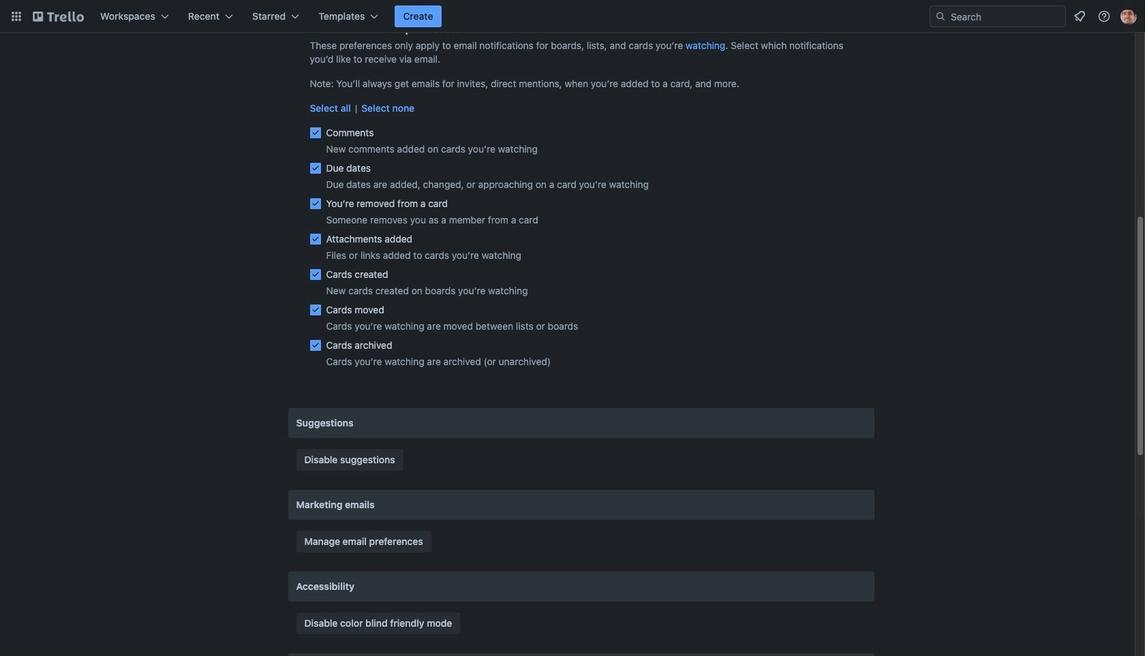 Task type: vqa. For each thing, say whether or not it's contained in the screenshot.
up
no



Task type: locate. For each thing, give the bounding box(es) containing it.
back to home image
[[33, 5, 84, 27]]

primary element
[[0, 0, 1145, 33]]

0 notifications image
[[1071, 8, 1088, 25]]

open information menu image
[[1097, 10, 1111, 23]]

james peterson (jamespeterson93) image
[[1121, 8, 1137, 25]]



Task type: describe. For each thing, give the bounding box(es) containing it.
Search field
[[930, 5, 1066, 27]]

search image
[[935, 11, 946, 22]]



